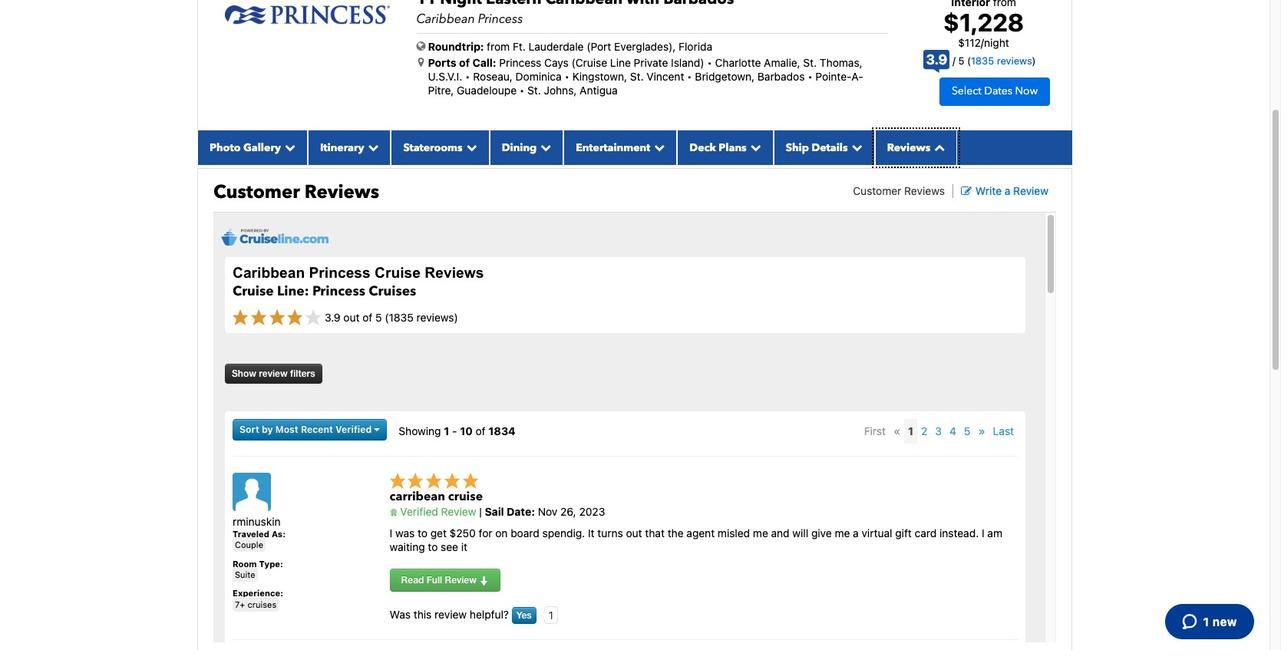 Task type: vqa. For each thing, say whether or not it's contained in the screenshot.
& within vermont's finest ice cream is now available in port and at sea! enjoy ben & jerry's premium ice cream served with a smile, in cups, cones, sundaes, shakes, and smoothies.
no



Task type: describe. For each thing, give the bounding box(es) containing it.
roundtrip:
[[428, 40, 484, 53]]

misled
[[718, 527, 750, 540]]

deck plans
[[690, 140, 747, 155]]

»
[[979, 425, 986, 438]]

26,
[[561, 505, 577, 518]]

chevron down image for ship details
[[848, 142, 863, 153]]

2 vertical spatial of
[[476, 425, 486, 438]]

3.9 for 3.9 / 5 ( 1835 reviews )
[[927, 52, 948, 68]]

10
[[460, 425, 473, 438]]

3.9 out of 5 (1835 reviews)
[[325, 311, 458, 324]]

small verified icon image
[[390, 509, 397, 517]]

johns,
[[544, 84, 577, 97]]

vincent
[[647, 70, 685, 83]]

experience:
[[233, 588, 283, 598]]

» link
[[975, 419, 990, 444]]

for
[[479, 527, 493, 540]]

dining button
[[490, 130, 564, 165]]

1835
[[971, 55, 995, 67]]

reviews)
[[417, 311, 458, 324]]

review inside was this review helpful? yes
[[435, 608, 467, 621]]

a inside i was to get $250 for on board spendig. it turns out that the agent misled me and will give me a virtual gift card instead. i am waiting to see it
[[853, 527, 859, 540]]

last
[[993, 425, 1014, 438]]

roseau, dominica • kingstown, st. vincent • bridgetown, barbados •
[[470, 70, 813, 83]]

was
[[390, 608, 411, 621]]

i was to get $250 for on board spendig. it turns out that the agent misled me and will give me a virtual gift card instead. i am waiting to see it
[[390, 527, 1003, 554]]

amalie,
[[764, 56, 801, 69]]

3
[[936, 425, 942, 438]]

virtual
[[862, 527, 893, 540]]

call:
[[473, 56, 497, 69]]

rminuskin traveled as: couple
[[233, 515, 286, 550]]

/ inside $1,228 $112 / night
[[981, 36, 985, 49]]

1 horizontal spatial 1
[[549, 609, 554, 622]]

ports
[[428, 56, 457, 69]]

princess up line:
[[309, 265, 371, 281]]

sort
[[240, 424, 259, 435]]

3 link
[[932, 419, 946, 444]]

get
[[431, 527, 447, 540]]

st. johns, antigua
[[525, 84, 618, 97]]

gallery
[[243, 140, 281, 155]]

am
[[988, 527, 1003, 540]]

princess right line:
[[312, 282, 366, 300]]

first « 1 2 3 4 5 » last
[[865, 425, 1014, 438]]

(
[[968, 55, 971, 67]]

1 vertical spatial verified
[[400, 505, 438, 518]]

write
[[976, 184, 1002, 197]]

type:
[[259, 559, 283, 569]]

that
[[645, 527, 665, 540]]

board
[[511, 527, 540, 540]]

ship
[[786, 140, 809, 155]]

map marker image
[[418, 56, 424, 67]]

3.9 / 5 ( 1835 reviews )
[[927, 52, 1036, 68]]

0 vertical spatial cruise
[[375, 265, 421, 281]]

last link
[[990, 419, 1018, 444]]

chevron down image for itinerary
[[364, 142, 379, 153]]

princess up from
[[478, 10, 523, 27]]

traveled
[[233, 529, 270, 539]]

0 vertical spatial a
[[1005, 184, 1011, 197]]

verified inside sort by most recent verified link
[[336, 424, 372, 435]]

caribbean princess cruise reviews cruise line: princess cruises
[[233, 265, 484, 300]]

globe image
[[417, 40, 426, 51]]

$112
[[959, 36, 981, 49]]

3.9 for 3.9 out of 5 (1835 reviews)
[[325, 311, 341, 324]]

caribbean for caribbean princess
[[417, 10, 475, 27]]

1 vertical spatial cruise
[[233, 282, 274, 300]]

showing 1 - 10 of 1834
[[399, 425, 516, 438]]

on
[[496, 527, 508, 540]]

it
[[461, 541, 468, 554]]

1834
[[489, 425, 516, 438]]

carribean
[[390, 488, 445, 505]]

1 i from the left
[[390, 527, 393, 540]]

reviews down itinerary
[[305, 180, 379, 205]]

2 i from the left
[[982, 527, 985, 540]]

rminuskin image
[[233, 473, 271, 511]]

line:
[[277, 282, 309, 300]]

2 horizontal spatial 1
[[909, 425, 914, 438]]

$250
[[450, 527, 476, 540]]

chevron down image for deck plans
[[747, 142, 762, 153]]

florida
[[679, 40, 713, 53]]

caribbean princess
[[417, 10, 523, 27]]

$1,228 main content
[[190, 0, 1081, 650]]

was this review helpful? yes
[[390, 608, 532, 621]]

0 horizontal spatial customer reviews
[[213, 180, 379, 205]]

out inside i was to get $250 for on board spendig. it turns out that the agent misled me and will give me a virtual gift card instead. i am waiting to see it
[[626, 527, 643, 540]]

select
[[952, 84, 982, 99]]

-
[[452, 425, 457, 438]]

spendig.
[[543, 527, 585, 540]]

1 horizontal spatial st.
[[630, 70, 644, 83]]

chevron down image for photo gallery
[[281, 142, 296, 153]]

reviews inside dropdown button
[[888, 140, 931, 155]]

1835 reviews link
[[971, 55, 1033, 67]]

customer reviews link
[[853, 184, 945, 197]]

deck plans button
[[678, 130, 774, 165]]

cruises
[[248, 599, 277, 609]]

see
[[441, 541, 458, 554]]

sort by most recent verified link
[[233, 419, 387, 441]]

dominica
[[516, 70, 562, 83]]

chevron down image for dining
[[537, 142, 552, 153]]

/ inside 3.9 / 5 ( 1835 reviews )
[[953, 55, 956, 67]]

pitre,
[[428, 84, 454, 97]]

edit image
[[961, 186, 972, 196]]

roundtrip: from ft. lauderdale (port everglades), florida
[[428, 40, 713, 53]]

guadeloupe
[[457, 84, 517, 97]]

cruises
[[369, 282, 417, 300]]

staterooms button
[[391, 130, 490, 165]]

1 link
[[905, 419, 918, 444]]

dining
[[502, 140, 537, 155]]

give
[[812, 527, 832, 540]]

2 vertical spatial st.
[[528, 84, 541, 97]]

a-
[[852, 70, 864, 83]]

lauderdale
[[529, 40, 584, 53]]

1 vertical spatial of
[[363, 311, 373, 324]]

verified review link
[[390, 505, 476, 518]]

the
[[668, 527, 684, 540]]

show review filters
[[232, 368, 315, 379]]

read full review
[[401, 574, 479, 586]]

line
[[610, 56, 631, 69]]

caribbean for caribbean princess cruise reviews cruise line: princess cruises
[[233, 265, 305, 281]]



Task type: locate. For each thing, give the bounding box(es) containing it.
1 horizontal spatial me
[[835, 527, 850, 540]]

7+
[[235, 599, 245, 609]]

of right 10 on the left
[[476, 425, 486, 438]]

3.9
[[927, 52, 948, 68], [325, 311, 341, 324]]

showing
[[399, 425, 441, 438]]

0 vertical spatial of
[[459, 56, 470, 69]]

show review filters button
[[225, 364, 322, 384]]

1 chevron down image from the left
[[463, 142, 477, 153]]

1 me from the left
[[753, 527, 769, 540]]

reviews left edit icon
[[905, 184, 945, 197]]

1 horizontal spatial cruise
[[375, 265, 421, 281]]

0 vertical spatial review
[[1014, 184, 1049, 197]]

• up bridgetown,
[[708, 56, 713, 69]]

• down the island)
[[687, 70, 692, 83]]

review right show
[[259, 368, 288, 379]]

verified right recent
[[336, 424, 372, 435]]

a
[[1005, 184, 1011, 197], [853, 527, 859, 540]]

caribbean inside caribbean princess cruise reviews cruise line: princess cruises
[[233, 265, 305, 281]]

reviews up reviews)
[[425, 265, 484, 281]]

couple
[[235, 540, 263, 550]]

0 horizontal spatial of
[[363, 311, 373, 324]]

charlotte
[[715, 56, 761, 69]]

reviews inside caribbean princess cruise reviews cruise line: princess cruises
[[425, 265, 484, 281]]

1 horizontal spatial a
[[1005, 184, 1011, 197]]

• down dominica
[[520, 84, 525, 97]]

me left and
[[753, 527, 769, 540]]

review right this
[[435, 608, 467, 621]]

2 horizontal spatial st.
[[804, 56, 817, 69]]

0 vertical spatial st.
[[804, 56, 817, 69]]

ft.
[[513, 40, 526, 53]]

chevron down image inside photo gallery dropdown button
[[281, 142, 296, 153]]

photo gallery button
[[197, 130, 308, 165]]

1 chevron down image from the left
[[281, 142, 296, 153]]

1 horizontal spatial out
[[626, 527, 643, 540]]

5 left (1835
[[376, 311, 382, 324]]

of down roundtrip:
[[459, 56, 470, 69]]

entertainment
[[576, 140, 651, 155]]

chevron down image for entertainment
[[651, 142, 665, 153]]

deck
[[690, 140, 716, 155]]

princess cruises image
[[225, 0, 390, 38]]

0 horizontal spatial chevron down image
[[281, 142, 296, 153]]

verified right small verified icon
[[400, 505, 438, 518]]

review
[[259, 368, 288, 379], [435, 608, 467, 621]]

verified
[[336, 424, 372, 435], [400, 505, 438, 518]]

review
[[1014, 184, 1049, 197], [441, 505, 476, 518], [445, 574, 477, 586]]

barbados
[[758, 70, 805, 83]]

first
[[865, 425, 886, 438]]

gift
[[896, 527, 912, 540]]

u.s.v.i.
[[428, 70, 463, 83]]

pointe-a- pitre, guadeloupe
[[428, 70, 864, 97]]

0 vertical spatial to
[[418, 527, 428, 540]]

review right full
[[445, 574, 477, 586]]

reviews
[[997, 55, 1033, 67]]

5 chevron down image from the left
[[848, 142, 863, 153]]

photo
[[210, 140, 241, 155]]

chevron down image down johns,
[[537, 142, 552, 153]]

i left am
[[982, 527, 985, 540]]

was
[[395, 527, 415, 540]]

antigua
[[580, 84, 618, 97]]

kingstown,
[[573, 70, 627, 83]]

0 horizontal spatial review
[[259, 368, 288, 379]]

review for a
[[1014, 184, 1049, 197]]

caribbean
[[417, 10, 475, 27], [233, 265, 305, 281]]

will
[[793, 527, 809, 540]]

3.9 left (
[[927, 52, 948, 68]]

2 vertical spatial review
[[445, 574, 477, 586]]

1 horizontal spatial chevron down image
[[364, 142, 379, 153]]

0 vertical spatial out
[[344, 311, 360, 324]]

from
[[487, 40, 510, 53]]

0 horizontal spatial 1
[[444, 425, 449, 438]]

st. inside charlotte amalie, st. thomas, u.s.v.i.
[[804, 56, 817, 69]]

0 vertical spatial caribbean
[[417, 10, 475, 27]]

review inside button
[[259, 368, 288, 379]]

0 vertical spatial 3.9
[[927, 52, 948, 68]]

photo gallery
[[210, 140, 281, 155]]

review inside button
[[445, 574, 477, 586]]

chevron down image inside deck plans dropdown button
[[747, 142, 762, 153]]

chevron down image
[[281, 142, 296, 153], [364, 142, 379, 153]]

chevron down image inside ship details dropdown button
[[848, 142, 863, 153]]

1 horizontal spatial customer
[[853, 184, 902, 197]]

0 vertical spatial verified
[[336, 424, 372, 435]]

room
[[233, 559, 257, 569]]

0 horizontal spatial a
[[853, 527, 859, 540]]

by
[[262, 424, 273, 435]]

customer down photo gallery dropdown button
[[213, 180, 300, 205]]

0 vertical spatial review
[[259, 368, 288, 379]]

princess cays (cruise line private island) •
[[499, 56, 713, 69]]

• down ports of call:
[[465, 70, 470, 83]]

0 horizontal spatial to
[[418, 527, 428, 540]]

st. up pointe-
[[804, 56, 817, 69]]

1 vertical spatial to
[[428, 541, 438, 554]]

1 horizontal spatial customer reviews
[[853, 184, 945, 197]]

0 horizontal spatial 3.9
[[325, 311, 341, 324]]

cruise up cruises
[[375, 265, 421, 281]]

chevron down image inside 'itinerary' dropdown button
[[364, 142, 379, 153]]

nov
[[538, 505, 558, 518]]

plans
[[719, 140, 747, 155]]

(port
[[587, 40, 612, 53]]

to left get
[[418, 527, 428, 540]]

1 vertical spatial review
[[435, 608, 467, 621]]

0 horizontal spatial i
[[390, 527, 393, 540]]

instead.
[[940, 527, 979, 540]]

cruise
[[375, 265, 421, 281], [233, 282, 274, 300]]

customer reviews up cruiseline.com logo
[[213, 180, 379, 205]]

2 chevron down image from the left
[[537, 142, 552, 153]]

it
[[588, 527, 595, 540]]

caribbean up roundtrip:
[[417, 10, 475, 27]]

$1,228
[[944, 7, 1025, 37]]

0 horizontal spatial verified
[[336, 424, 372, 435]]

chevron down image left dining at the top left of page
[[463, 142, 477, 153]]

• up st. johns, antigua
[[565, 70, 570, 83]]

review left |
[[441, 505, 476, 518]]

chevron down image left the ship
[[747, 142, 762, 153]]

1 horizontal spatial 3.9
[[927, 52, 948, 68]]

yes
[[517, 609, 532, 621]]

)
[[1033, 55, 1036, 67]]

read
[[401, 574, 424, 586]]

0 vertical spatial 5
[[959, 55, 965, 67]]

caribbean up line:
[[233, 265, 305, 281]]

cruise left line:
[[233, 282, 274, 300]]

1 left 2
[[909, 425, 914, 438]]

1 vertical spatial /
[[953, 55, 956, 67]]

1 vertical spatial caribbean
[[233, 265, 305, 281]]

0 horizontal spatial /
[[953, 55, 956, 67]]

chevron down image left staterooms
[[364, 142, 379, 153]]

5 right 4
[[965, 425, 971, 438]]

reviews up customer reviews link
[[888, 140, 931, 155]]

date:
[[507, 505, 535, 518]]

1 horizontal spatial /
[[981, 36, 985, 49]]

roseau,
[[473, 70, 513, 83]]

1 left -
[[444, 425, 449, 438]]

0 horizontal spatial caribbean
[[233, 265, 305, 281]]

chevron down image right the ship
[[848, 142, 863, 153]]

/ up 3.9 / 5 ( 1835 reviews )
[[981, 36, 985, 49]]

« link
[[890, 419, 905, 444]]

select          dates now
[[952, 84, 1038, 99]]

0 vertical spatial /
[[981, 36, 985, 49]]

me right give
[[835, 527, 850, 540]]

princess down ft.
[[499, 56, 542, 69]]

of
[[459, 56, 470, 69], [363, 311, 373, 324], [476, 425, 486, 438]]

customer reviews down reviews dropdown button
[[853, 184, 945, 197]]

1 horizontal spatial review
[[435, 608, 467, 621]]

full
[[427, 574, 442, 586]]

entertainment button
[[564, 130, 678, 165]]

• left pointe-
[[808, 70, 813, 83]]

1 vertical spatial st.
[[630, 70, 644, 83]]

1 vertical spatial 3.9
[[325, 311, 341, 324]]

customer reviews
[[213, 180, 379, 205], [853, 184, 945, 197]]

2 vertical spatial 5
[[965, 425, 971, 438]]

0 horizontal spatial st.
[[528, 84, 541, 97]]

1 vertical spatial a
[[853, 527, 859, 540]]

1 horizontal spatial i
[[982, 527, 985, 540]]

customer down reviews dropdown button
[[853, 184, 902, 197]]

card
[[915, 527, 937, 540]]

chevron down image inside entertainment dropdown button
[[651, 142, 665, 153]]

chevron down image for staterooms
[[463, 142, 477, 153]]

st. down dominica
[[528, 84, 541, 97]]

0 horizontal spatial customer
[[213, 180, 300, 205]]

sort by most recent verified
[[240, 424, 374, 435]]

3.9 down caribbean princess cruise reviews cruise line: princess cruises
[[325, 311, 341, 324]]

review for full
[[445, 574, 477, 586]]

private
[[634, 56, 668, 69]]

a right write
[[1005, 184, 1011, 197]]

2 me from the left
[[835, 527, 850, 540]]

| sail date: nov 26, 2023
[[476, 505, 605, 518]]

2
[[922, 425, 928, 438]]

as:
[[272, 529, 286, 539]]

0 horizontal spatial me
[[753, 527, 769, 540]]

1 vertical spatial review
[[441, 505, 476, 518]]

filters
[[290, 368, 315, 379]]

1 horizontal spatial to
[[428, 541, 438, 554]]

dates
[[985, 84, 1013, 99]]

i left 'was'
[[390, 527, 393, 540]]

|
[[479, 505, 482, 518]]

/ left (
[[953, 55, 956, 67]]

turns
[[598, 527, 623, 540]]

helpful?
[[470, 608, 509, 621]]

now
[[1016, 84, 1038, 99]]

chevron down image inside staterooms dropdown button
[[463, 142, 477, 153]]

read full review button
[[390, 569, 501, 592]]

to down get
[[428, 541, 438, 554]]

chevron down image
[[463, 142, 477, 153], [537, 142, 552, 153], [651, 142, 665, 153], [747, 142, 762, 153], [848, 142, 863, 153]]

experience: 7+ cruises
[[233, 588, 283, 609]]

1 horizontal spatial of
[[459, 56, 470, 69]]

4 chevron down image from the left
[[747, 142, 762, 153]]

chevron down image left itinerary
[[281, 142, 296, 153]]

cruise
[[448, 488, 483, 505]]

3 chevron down image from the left
[[651, 142, 665, 153]]

1 horizontal spatial caribbean
[[417, 10, 475, 27]]

2 link
[[918, 419, 932, 444]]

chevron up image
[[931, 142, 946, 153]]

1 horizontal spatial verified
[[400, 505, 438, 518]]

2 chevron down image from the left
[[364, 142, 379, 153]]

1 right yes button
[[549, 609, 554, 622]]

a left the 'virtual'
[[853, 527, 859, 540]]

0 horizontal spatial out
[[344, 311, 360, 324]]

5 inside 3.9 / 5 ( 1835 reviews )
[[959, 55, 965, 67]]

/
[[981, 36, 985, 49], [953, 55, 956, 67]]

2 horizontal spatial of
[[476, 425, 486, 438]]

5 link
[[961, 419, 975, 444]]

cruiseline.com logo image
[[221, 228, 329, 246]]

princess
[[478, 10, 523, 27], [499, 56, 542, 69], [309, 265, 371, 281], [312, 282, 366, 300]]

0 horizontal spatial cruise
[[233, 282, 274, 300]]

st. down "private"
[[630, 70, 644, 83]]

staterooms
[[403, 140, 463, 155]]

(1835
[[385, 311, 414, 324]]

ship details
[[786, 140, 848, 155]]

reviews
[[888, 140, 931, 155], [305, 180, 379, 205], [905, 184, 945, 197], [425, 265, 484, 281]]

chevron down image inside dining dropdown button
[[537, 142, 552, 153]]

of left (1835
[[363, 311, 373, 324]]

chevron down image left deck
[[651, 142, 665, 153]]

1 vertical spatial 5
[[376, 311, 382, 324]]

5 left (
[[959, 55, 965, 67]]

bridgetown,
[[695, 70, 755, 83]]

1 vertical spatial out
[[626, 527, 643, 540]]

out down caribbean princess cruise reviews cruise line: princess cruises
[[344, 311, 360, 324]]

out left that
[[626, 527, 643, 540]]

review right write
[[1014, 184, 1049, 197]]



